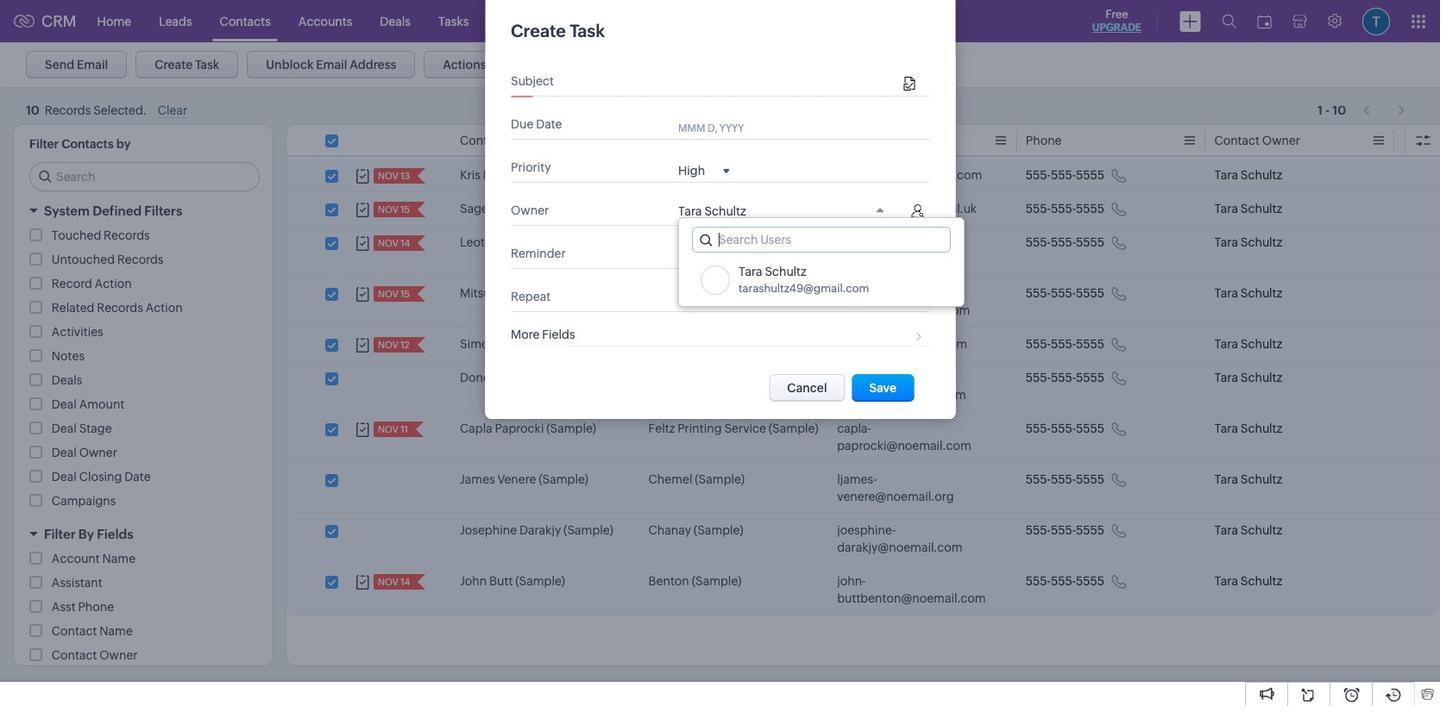 Task type: vqa. For each thing, say whether or not it's contained in the screenshot.


Task type: describe. For each thing, give the bounding box(es) containing it.
contacts link
[[206, 0, 285, 42]]

1 horizontal spatial fields
[[542, 328, 575, 342]]

feltz printing service (sample)
[[649, 422, 819, 436]]

555-555-5555 for sage-wieser@noemail.uk
[[1026, 202, 1105, 216]]

email for send
[[77, 58, 108, 72]]

1 horizontal spatial contacts
[[220, 14, 271, 28]]

by
[[78, 527, 94, 542]]

free
[[1106, 8, 1128, 21]]

dilliard@noemail.com
[[837, 253, 960, 267]]

1 horizontal spatial account
[[649, 134, 697, 148]]

0 horizontal spatial contacts
[[61, 137, 114, 151]]

ljames- venere@noemail.org
[[837, 473, 954, 504]]

nov for sage wieser (sample)
[[378, 205, 399, 215]]

0 horizontal spatial deals
[[52, 374, 82, 387]]

1 vertical spatial contact owner
[[52, 649, 138, 663]]

- for second navigation from the bottom of the page
[[1326, 100, 1330, 113]]

5555 for krismarrier@noemail.com
[[1076, 168, 1105, 182]]

touched
[[52, 229, 101, 242]]

13
[[401, 171, 410, 181]]

commercial press (sample)
[[649, 236, 802, 249]]

- for 1st navigation from the bottom of the page
[[1326, 103, 1330, 117]]

tollner
[[500, 287, 538, 300]]

nov for mitsue tollner (sample)
[[378, 289, 399, 299]]

unblock email address button
[[247, 51, 415, 79]]

simonm@noemail.com
[[837, 337, 968, 351]]

meetings
[[496, 14, 549, 28]]

1 vertical spatial action
[[146, 301, 183, 315]]

crm
[[41, 12, 76, 30]]

555-555-5555 for simonm@noemail.com
[[1026, 337, 1105, 351]]

closing
[[79, 470, 122, 484]]

1 for 1st navigation from the bottom of the page
[[1318, 103, 1323, 117]]

15 for sage
[[401, 205, 410, 215]]

joesphine- darakjy@noemail.com
[[837, 524, 963, 555]]

morlong associates (sample)
[[649, 287, 811, 300]]

activities
[[52, 325, 103, 339]]

nov for kris marrier (sample)
[[378, 171, 399, 181]]

555-555-5555 for krismarrier@noemail.com
[[1026, 168, 1105, 182]]

related records action
[[52, 301, 183, 315]]

benton (sample) link
[[649, 573, 742, 590]]

email for unblock
[[316, 58, 347, 72]]

printing inside feltz printing service (sample) link
[[678, 422, 722, 436]]

upgrade
[[1092, 22, 1142, 34]]

14 for john
[[401, 577, 410, 588]]

untouched
[[52, 253, 115, 267]]

due
[[511, 117, 534, 131]]

kris
[[460, 168, 481, 182]]

tara schultz tarashultz49@gmail.com
[[739, 265, 869, 295]]

6 555-555-5555 from the top
[[1026, 371, 1105, 385]]

1 vertical spatial phone
[[78, 601, 114, 614]]

2 truhlar from the left
[[716, 202, 755, 216]]

tara schultz option
[[679, 259, 964, 302]]

nov for john butt (sample)
[[378, 577, 399, 588]]

5555 for simonm@noemail.com
[[1076, 337, 1105, 351]]

priority
[[511, 161, 551, 174]]

john butt (sample)
[[460, 575, 565, 589]]

send email button
[[26, 51, 127, 79]]

deals link
[[366, 0, 425, 42]]

5555 for sage-wieser@noemail.uk
[[1076, 202, 1105, 216]]

row group containing kris marrier (sample)
[[287, 159, 1440, 616]]

filter for filter contacts by
[[29, 137, 59, 151]]

records for touched
[[104, 229, 150, 242]]

8 5555 from the top
[[1076, 473, 1105, 487]]

campaigns
[[52, 494, 116, 508]]

more
[[511, 328, 540, 342]]

touched records
[[52, 229, 150, 242]]

paprocki@noemail.com
[[837, 439, 972, 453]]

name up the high field
[[699, 134, 732, 148]]

repeat
[[511, 290, 551, 304]]

james venere (sample) link
[[460, 471, 589, 488]]

0 vertical spatial create
[[511, 21, 566, 41]]

service
[[724, 422, 766, 436]]

10 for second navigation from the bottom of the page
[[1333, 100, 1346, 113]]

record
[[52, 277, 92, 291]]

0 horizontal spatial account
[[52, 552, 100, 566]]

wieser@noemail.uk
[[868, 202, 977, 216]]

calls link
[[562, 0, 617, 42]]

krismarrier@noemail.com link
[[837, 167, 982, 184]]

1 - 10 for second navigation from the bottom of the page
[[1318, 100, 1346, 113]]

create inside button
[[155, 58, 193, 72]]

5555 for tollner- morlong@noemail.com
[[1076, 287, 1105, 300]]

filter by fields
[[44, 527, 133, 542]]

tara schultz inside tara schultz field
[[678, 205, 746, 218]]

unblock
[[266, 58, 314, 72]]

555-555-5555 for john- buttbenton@noemail.com
[[1026, 575, 1105, 589]]

donette@noemail.com
[[837, 388, 966, 402]]

related
[[52, 301, 94, 315]]

1 horizontal spatial deals
[[380, 14, 411, 28]]

task inside button
[[195, 58, 219, 72]]

subject
[[511, 74, 554, 88]]

records for related
[[97, 301, 143, 315]]

tara inside field
[[678, 205, 702, 218]]

nov for capla paprocki (sample)
[[378, 425, 399, 435]]

printing dimensions (sample)
[[649, 371, 814, 385]]

king (sample) link
[[649, 167, 726, 184]]

High field
[[678, 163, 729, 178]]

deal for deal closing date
[[52, 470, 77, 484]]

send
[[45, 58, 74, 72]]

15 for mitsue
[[401, 289, 410, 299]]

high
[[678, 164, 705, 178]]

0 vertical spatial phone
[[1026, 134, 1062, 148]]

555-555-5555 for tollner- morlong@noemail.com
[[1026, 287, 1105, 300]]

address
[[350, 58, 396, 72]]

deal for deal amount
[[52, 398, 77, 412]]

nov 15 link for mitsue
[[374, 287, 412, 302]]

sage-wieser@noemail.uk link
[[837, 200, 977, 217]]

schultz inside tara schultz tarashultz49@gmail.com
[[765, 265, 807, 279]]

Search Users text field
[[693, 228, 950, 252]]

john
[[460, 575, 487, 589]]

john- buttbenton@noemail.com link
[[837, 573, 991, 608]]

system defined filters button
[[14, 196, 273, 226]]

chapman (sample) link
[[649, 336, 756, 353]]

venere@noemail.org
[[837, 490, 954, 504]]

1 horizontal spatial create task
[[511, 21, 605, 41]]

nov 12
[[378, 340, 410, 350]]

chapman (sample)
[[649, 337, 756, 351]]

tara inside tara schultz tarashultz49@gmail.com
[[739, 265, 763, 279]]

commercial press (sample) link
[[649, 234, 802, 251]]

amount
[[79, 398, 125, 412]]

1 horizontal spatial date
[[536, 117, 562, 131]]

venere
[[498, 473, 536, 487]]

tarashultz49@gmail.com
[[739, 282, 869, 295]]

selected.
[[93, 104, 147, 118]]

nov 13 link
[[374, 168, 412, 184]]

name down due
[[508, 134, 541, 148]]

mitsue tollner (sample) link
[[460, 285, 591, 302]]

send email
[[45, 58, 108, 72]]

benton
[[649, 575, 689, 589]]

Search text field
[[30, 163, 259, 191]]

john butt (sample) link
[[460, 573, 565, 590]]

deal for deal owner
[[52, 446, 77, 460]]

tollner- morlong@noemail.com
[[837, 287, 970, 318]]

subject name lookup image
[[904, 77, 915, 91]]

deal closing date
[[52, 470, 151, 484]]

simonm@noemail.com link
[[837, 336, 968, 353]]

chemel (sample)
[[649, 473, 745, 487]]

0 horizontal spatial date
[[124, 470, 151, 484]]

butt
[[489, 575, 513, 589]]

donette foller (sample) link
[[460, 369, 591, 387]]

system defined filters
[[44, 204, 182, 218]]

unblock email address
[[266, 58, 396, 72]]



Task type: locate. For each thing, give the bounding box(es) containing it.
sage-
[[837, 202, 868, 216]]

0 vertical spatial nov 14
[[378, 238, 410, 249]]

1 vertical spatial 15
[[401, 289, 410, 299]]

capla- paprocki@noemail.com
[[837, 422, 972, 453]]

deal left the stage
[[52, 422, 77, 436]]

create
[[511, 21, 566, 41], [155, 58, 193, 72]]

8 555-555-5555 from the top
[[1026, 473, 1105, 487]]

2 nov 14 link from the top
[[374, 575, 412, 590]]

5555 for capla- paprocki@noemail.com
[[1076, 422, 1105, 436]]

5 555-555-5555 from the top
[[1026, 337, 1105, 351]]

foller- donette@noemail.com
[[837, 371, 966, 402]]

1 horizontal spatial email
[[316, 58, 347, 72]]

0 vertical spatial filter
[[29, 137, 59, 151]]

email right "send"
[[77, 58, 108, 72]]

1 vertical spatial nov 15 link
[[374, 287, 412, 302]]

None button
[[769, 375, 845, 402]]

nov inside 'link'
[[378, 340, 399, 350]]

crm link
[[14, 12, 76, 30]]

action down the untouched records
[[146, 301, 183, 315]]

nov 14 link for leota
[[374, 236, 412, 251]]

0 vertical spatial 14
[[401, 238, 410, 249]]

7 nov from the top
[[378, 577, 399, 588]]

chemel (sample) link
[[649, 471, 745, 488]]

2 14 from the top
[[401, 577, 410, 588]]

1 horizontal spatial phone
[[1026, 134, 1062, 148]]

account up high at the left top
[[649, 134, 697, 148]]

deal up the campaigns
[[52, 470, 77, 484]]

nov 15 for mitsue tollner (sample)
[[378, 289, 410, 299]]

printing inside printing dimensions (sample) link
[[649, 371, 693, 385]]

3 nov from the top
[[378, 238, 399, 249]]

2 nov from the top
[[378, 205, 399, 215]]

4 deal from the top
[[52, 470, 77, 484]]

create task inside button
[[155, 58, 219, 72]]

deal owner
[[52, 446, 117, 460]]

1 vertical spatial account name
[[52, 552, 136, 566]]

0 horizontal spatial truhlar
[[649, 202, 688, 216]]

0 vertical spatial nov 15
[[378, 205, 410, 215]]

0 horizontal spatial action
[[95, 277, 132, 291]]

action up related records action
[[95, 277, 132, 291]]

filter by fields button
[[14, 520, 273, 550]]

james venere (sample)
[[460, 473, 589, 487]]

nov 15 link up nov 12 'link'
[[374, 287, 412, 302]]

2 1 - 10 from the top
[[1318, 103, 1346, 117]]

1 vertical spatial 14
[[401, 577, 410, 588]]

account up assistant
[[52, 552, 100, 566]]

1 14 from the top
[[401, 238, 410, 249]]

deals up the address
[[380, 14, 411, 28]]

nov 15 link for sage
[[374, 202, 412, 217]]

nov 15 up nov 12
[[378, 289, 410, 299]]

MMM d, yyyy text field
[[678, 121, 773, 135]]

1 vertical spatial account
[[52, 552, 100, 566]]

1 horizontal spatial create
[[511, 21, 566, 41]]

5555 for leota- dilliard@noemail.com
[[1076, 236, 1105, 249]]

darakjy@noemail.com
[[837, 541, 963, 555]]

0 vertical spatial fields
[[542, 328, 575, 342]]

deal up deal stage
[[52, 398, 77, 412]]

records down the 'defined' at the top left of page
[[104, 229, 150, 242]]

1 15 from the top
[[401, 205, 410, 215]]

morlong
[[649, 287, 696, 300]]

0 vertical spatial nov 15 link
[[374, 202, 412, 217]]

1 - from the top
[[1326, 100, 1330, 113]]

2 1 from the top
[[1318, 103, 1323, 117]]

tasks link
[[425, 0, 483, 42]]

printing dimensions (sample) link
[[649, 369, 814, 387]]

1 1 from the top
[[1318, 100, 1323, 113]]

14 left john
[[401, 577, 410, 588]]

5 5555 from the top
[[1076, 337, 1105, 351]]

by
[[116, 137, 131, 151]]

1 vertical spatial nov 15
[[378, 289, 410, 299]]

account name down filter by fields
[[52, 552, 136, 566]]

7 555-555-5555 from the top
[[1026, 422, 1105, 436]]

ljames-
[[837, 473, 877, 487]]

email up krismarrier@noemail.com
[[837, 134, 868, 148]]

0 vertical spatial printing
[[649, 371, 693, 385]]

1 5555 from the top
[[1076, 168, 1105, 182]]

3 555-555-5555 from the top
[[1026, 236, 1105, 249]]

due date
[[511, 117, 562, 131]]

nov 15 for sage wieser (sample)
[[378, 205, 410, 215]]

0 vertical spatial contact owner
[[1215, 134, 1301, 148]]

mitsue tollner (sample)
[[460, 287, 591, 300]]

2 horizontal spatial email
[[837, 134, 868, 148]]

nov 14 left john
[[378, 577, 410, 588]]

name down asst phone
[[99, 625, 133, 639]]

9 555-555-5555 from the top
[[1026, 524, 1105, 538]]

1 vertical spatial task
[[195, 58, 219, 72]]

leota- dilliard@noemail.com
[[837, 236, 960, 267]]

-
[[1326, 100, 1330, 113], [1326, 103, 1330, 117]]

owner
[[1262, 134, 1301, 148], [511, 204, 549, 217], [79, 446, 117, 460], [99, 649, 138, 663]]

nov for leota dilliard (sample)
[[378, 238, 399, 249]]

all
[[556, 135, 567, 146]]

1 vertical spatial fields
[[97, 527, 133, 542]]

stage
[[79, 422, 112, 436]]

1 horizontal spatial task
[[570, 21, 605, 41]]

1 vertical spatial date
[[124, 470, 151, 484]]

1 555-555-5555 from the top
[[1026, 168, 1105, 182]]

deal amount
[[52, 398, 125, 412]]

date right closing
[[124, 470, 151, 484]]

leota dilliard (sample) link
[[460, 234, 585, 251]]

actions
[[443, 58, 486, 72]]

fields inside dropdown button
[[97, 527, 133, 542]]

1 vertical spatial deals
[[52, 374, 82, 387]]

None submit
[[852, 375, 914, 402]]

donette
[[460, 371, 505, 385]]

1 nov 14 link from the top
[[374, 236, 412, 251]]

contacts down 10 records selected.
[[61, 137, 114, 151]]

task right meetings
[[570, 21, 605, 41]]

5 nov from the top
[[378, 340, 399, 350]]

email left the address
[[316, 58, 347, 72]]

2 navigation from the top
[[1355, 98, 1414, 123]]

printing right feltz on the left bottom of the page
[[678, 422, 722, 436]]

reminder
[[511, 247, 566, 261]]

create task up subject
[[511, 21, 605, 41]]

0 vertical spatial nov 14 link
[[374, 236, 412, 251]]

2 nov 15 link from the top
[[374, 287, 412, 302]]

1 1 - 10 from the top
[[1318, 100, 1346, 113]]

press
[[720, 236, 749, 249]]

capla-
[[837, 422, 872, 436]]

account
[[649, 134, 697, 148], [52, 552, 100, 566]]

create task button
[[136, 51, 238, 79]]

1 - 10
[[1318, 100, 1346, 113], [1318, 103, 1346, 117]]

3 deal from the top
[[52, 446, 77, 460]]

truhlar up press
[[716, 202, 755, 216]]

0 horizontal spatial create task
[[155, 58, 219, 72]]

0 vertical spatial records
[[104, 229, 150, 242]]

15 down 13
[[401, 205, 410, 215]]

records down touched records
[[117, 253, 163, 267]]

john-
[[837, 575, 866, 589]]

meetings link
[[483, 0, 562, 42]]

kris marrier (sample) link
[[460, 167, 576, 184]]

1 for second navigation from the bottom of the page
[[1318, 100, 1323, 113]]

1 horizontal spatial action
[[146, 301, 183, 315]]

nov 14 link down nov 13 link
[[374, 236, 412, 251]]

josephine
[[460, 524, 517, 538]]

2 nov 15 from the top
[[378, 289, 410, 299]]

records
[[104, 229, 150, 242], [117, 253, 163, 267], [97, 301, 143, 315]]

printing down the chapman
[[649, 371, 693, 385]]

dimensions
[[695, 371, 761, 385]]

contact name down due
[[460, 134, 541, 148]]

nov 11
[[378, 425, 408, 435]]

10 5555 from the top
[[1076, 575, 1105, 589]]

mitsue
[[460, 287, 498, 300]]

name down filter by fields dropdown button
[[102, 552, 136, 566]]

task
[[570, 21, 605, 41], [195, 58, 219, 72]]

accounts
[[298, 14, 352, 28]]

4 555-555-5555 from the top
[[1026, 287, 1105, 300]]

tara
[[1215, 168, 1238, 182], [1215, 202, 1238, 216], [678, 205, 702, 218], [1215, 236, 1238, 249], [739, 265, 763, 279], [1215, 287, 1238, 300], [1215, 337, 1238, 351], [1215, 371, 1238, 385], [1215, 422, 1238, 436], [1215, 473, 1238, 487], [1215, 524, 1238, 538], [1215, 575, 1238, 589]]

1 vertical spatial create
[[155, 58, 193, 72]]

sage wieser (sample) link
[[460, 200, 581, 217]]

record action
[[52, 277, 132, 291]]

2 deal from the top
[[52, 422, 77, 436]]

1 vertical spatial create task
[[155, 58, 219, 72]]

nov 14 for leota dilliard (sample)
[[378, 238, 410, 249]]

1 vertical spatial filter
[[44, 527, 76, 542]]

5555 for john- buttbenton@noemail.com
[[1076, 575, 1105, 589]]

12
[[401, 340, 410, 350]]

Tara Schultz field
[[678, 205, 892, 221]]

nov 14 down nov 13
[[378, 238, 410, 249]]

assistant
[[52, 576, 102, 590]]

1 horizontal spatial account name
[[649, 134, 732, 148]]

feltz
[[649, 422, 675, 436]]

1 horizontal spatial truhlar
[[716, 202, 755, 216]]

morasca
[[499, 337, 547, 351]]

9 5555 from the top
[[1076, 524, 1105, 538]]

capla- paprocki@noemail.com link
[[837, 420, 991, 455]]

14 for leota
[[401, 238, 410, 249]]

14 down 13
[[401, 238, 410, 249]]

0 vertical spatial contacts
[[220, 14, 271, 28]]

1 navigation from the top
[[1355, 94, 1414, 119]]

date up all
[[536, 117, 562, 131]]

10 for 1st navigation from the bottom of the page
[[1333, 103, 1346, 117]]

nov 14 link for john
[[374, 575, 412, 590]]

account name up high at the left top
[[649, 134, 732, 148]]

filter left by
[[44, 527, 76, 542]]

10 555-555-5555 from the top
[[1026, 575, 1105, 589]]

wieser
[[491, 202, 529, 216]]

nov 14 for john butt (sample)
[[378, 577, 410, 588]]

1 vertical spatial contact name
[[52, 625, 133, 639]]

1 truhlar from the left
[[649, 202, 688, 216]]

0 horizontal spatial email
[[77, 58, 108, 72]]

schultz inside field
[[705, 205, 746, 218]]

1 vertical spatial nov 14
[[378, 577, 410, 588]]

4 nov from the top
[[378, 289, 399, 299]]

1 vertical spatial contacts
[[61, 137, 114, 151]]

nov for simon morasca (sample)
[[378, 340, 399, 350]]

0 horizontal spatial fields
[[97, 527, 133, 542]]

0 vertical spatial 15
[[401, 205, 410, 215]]

0 horizontal spatial create
[[155, 58, 193, 72]]

3 5555 from the top
[[1076, 236, 1105, 249]]

2 nov 14 from the top
[[378, 577, 410, 588]]

1 nov 14 from the top
[[378, 238, 410, 249]]

row group
[[287, 159, 1440, 616]]

deal down deal stage
[[52, 446, 77, 460]]

0 vertical spatial task
[[570, 21, 605, 41]]

7 5555 from the top
[[1076, 422, 1105, 436]]

fields right more
[[542, 328, 575, 342]]

foller-
[[837, 371, 870, 385]]

0 vertical spatial action
[[95, 277, 132, 291]]

contact name down asst phone
[[52, 625, 133, 639]]

nov 15 link down nov 13 link
[[374, 202, 412, 217]]

0 vertical spatial date
[[536, 117, 562, 131]]

joesphine-
[[837, 524, 896, 538]]

1 nov 15 link from the top
[[374, 202, 412, 217]]

donette foller (sample)
[[460, 371, 591, 385]]

sage
[[460, 202, 488, 216]]

nov 15 down nov 13
[[378, 205, 410, 215]]

1 nov 15 from the top
[[378, 205, 410, 215]]

paprocki
[[495, 422, 544, 436]]

filter for filter by fields
[[44, 527, 76, 542]]

create task down leads
[[155, 58, 219, 72]]

0 vertical spatial create task
[[511, 21, 605, 41]]

15 up 12 at left top
[[401, 289, 410, 299]]

leota
[[460, 236, 491, 249]]

nov 15 link
[[374, 202, 412, 217], [374, 287, 412, 302]]

fields right by
[[97, 527, 133, 542]]

0 vertical spatial contact name
[[460, 134, 541, 148]]

chanay (sample) link
[[649, 522, 744, 539]]

action
[[95, 277, 132, 291], [146, 301, 183, 315]]

0 horizontal spatial phone
[[78, 601, 114, 614]]

foller
[[508, 371, 539, 385]]

marrier
[[483, 168, 523, 182]]

2 - from the top
[[1326, 103, 1330, 117]]

0 vertical spatial deals
[[380, 14, 411, 28]]

0 horizontal spatial task
[[195, 58, 219, 72]]

0 vertical spatial account
[[649, 134, 697, 148]]

capla paprocki (sample) link
[[460, 420, 596, 438]]

1
[[1318, 100, 1323, 113], [1318, 103, 1323, 117]]

morlong associates (sample) link
[[649, 285, 811, 302]]

tasks
[[438, 14, 469, 28]]

darakjy
[[519, 524, 561, 538]]

1 vertical spatial printing
[[678, 422, 722, 436]]

task down 'leads' link
[[195, 58, 219, 72]]

contact name
[[460, 134, 541, 148], [52, 625, 133, 639]]

2 vertical spatial records
[[97, 301, 143, 315]]

filter inside dropdown button
[[44, 527, 76, 542]]

kris marrier (sample)
[[460, 168, 576, 182]]

fields
[[542, 328, 575, 342], [97, 527, 133, 542]]

6 5555 from the top
[[1076, 371, 1105, 385]]

555-555-5555 for capla- paprocki@noemail.com
[[1026, 422, 1105, 436]]

2 5555 from the top
[[1076, 202, 1105, 216]]

truhlar left and
[[649, 202, 688, 216]]

create up subject
[[511, 21, 566, 41]]

more fields
[[511, 328, 575, 342]]

contacts up unblock
[[220, 14, 271, 28]]

0 horizontal spatial contact name
[[52, 625, 133, 639]]

deal stage
[[52, 422, 112, 436]]

None text field
[[678, 75, 899, 89]]

records down record action
[[97, 301, 143, 315]]

1 horizontal spatial contact name
[[460, 134, 541, 148]]

1 vertical spatial nov 14 link
[[374, 575, 412, 590]]

0 vertical spatial account name
[[649, 134, 732, 148]]

deals down notes
[[52, 374, 82, 387]]

1 horizontal spatial contact owner
[[1215, 134, 1301, 148]]

2 555-555-5555 from the top
[[1026, 202, 1105, 216]]

1 deal from the top
[[52, 398, 77, 412]]

0 horizontal spatial contact owner
[[52, 649, 138, 663]]

leota dilliard (sample)
[[460, 236, 585, 249]]

chapman
[[649, 337, 704, 351]]

nov 14 link left john
[[374, 575, 412, 590]]

morlong@noemail.com
[[837, 304, 970, 318]]

create down 'leads' link
[[155, 58, 193, 72]]

foller- donette@noemail.com link
[[837, 369, 991, 404]]

2 15 from the top
[[401, 289, 410, 299]]

1 nov from the top
[[378, 171, 399, 181]]

navigation
[[1355, 94, 1414, 119], [1355, 98, 1414, 123]]

0 horizontal spatial account name
[[52, 552, 136, 566]]

555-555-5555 for leota- dilliard@noemail.com
[[1026, 236, 1105, 249]]

1 - 10 for 1st navigation from the bottom of the page
[[1318, 103, 1346, 117]]

1 vertical spatial records
[[117, 253, 163, 267]]

deal for deal stage
[[52, 422, 77, 436]]

6 nov from the top
[[378, 425, 399, 435]]

records for untouched
[[117, 253, 163, 267]]

4 5555 from the top
[[1076, 287, 1105, 300]]

filter down records
[[29, 137, 59, 151]]



